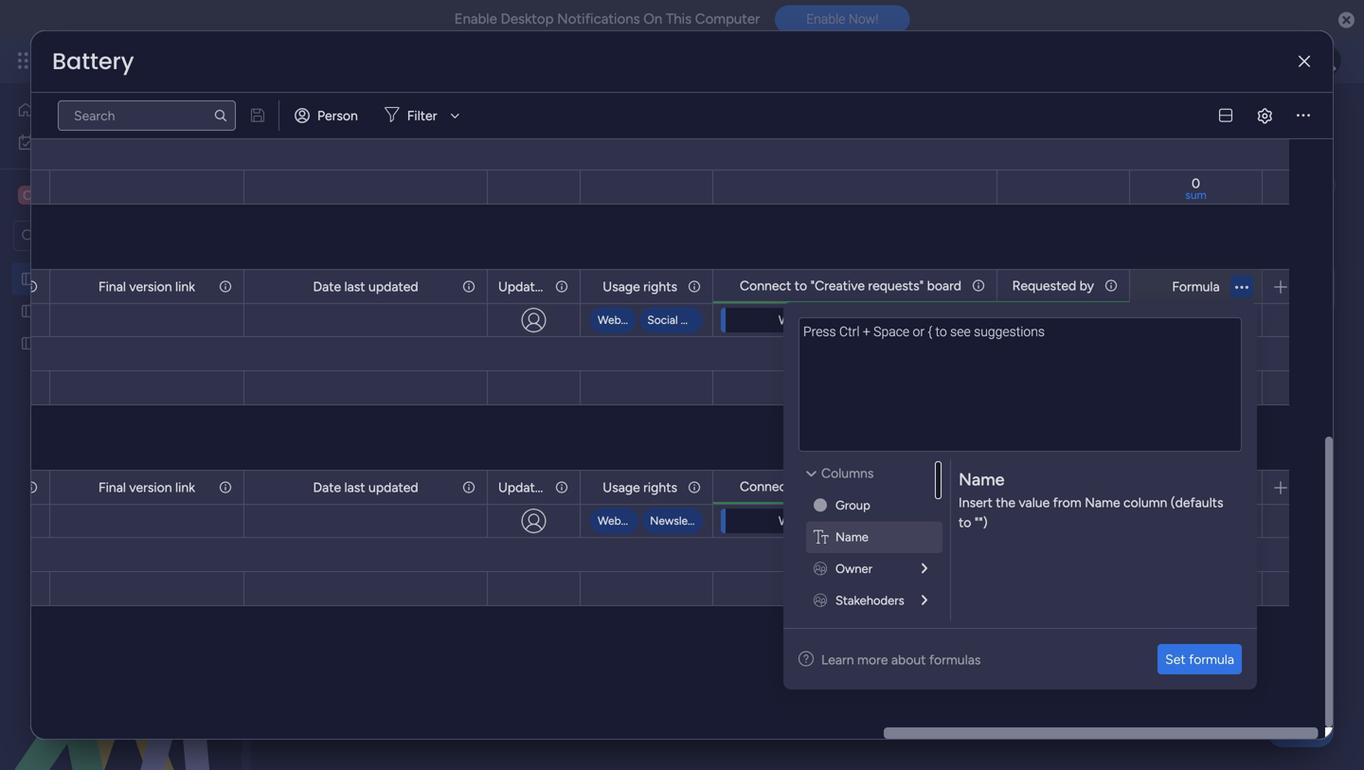 Task type: vqa. For each thing, say whether or not it's contained in the screenshot.
bottom TIMELINE field
no



Task type: locate. For each thing, give the bounding box(es) containing it.
2 public board image from the top
[[20, 335, 38, 353]]

creative left the requests at the top left
[[45, 303, 95, 319]]

1 vertical spatial updated by
[[498, 480, 568, 496]]

media
[[681, 313, 712, 327]]

updated by for second updated by field from the bottom
[[498, 279, 568, 295]]

redesign
[[889, 313, 936, 328], [163, 335, 214, 352], [889, 514, 936, 529]]

1 last from the top
[[345, 279, 365, 295]]

1 vertical spatial list arrow image
[[922, 591, 928, 611]]

rights
[[644, 279, 678, 295], [644, 480, 678, 496]]

digital asset management (dam) up the collaborative
[[288, 98, 790, 140]]

0 vertical spatial formula field
[[1168, 276, 1225, 297]]

2 horizontal spatial name
[[1085, 495, 1121, 511]]

2 updated by from the top
[[498, 480, 568, 496]]

0 horizontal spatial (dam)
[[202, 271, 240, 287]]

column information image for final version link field corresponding to date last updated
[[218, 480, 233, 495]]

1 "creative from the top
[[811, 278, 865, 294]]

2 usage rights from the top
[[603, 480, 678, 496]]

2 rights from the top
[[644, 480, 678, 496]]

list box
[[0, 259, 242, 615]]

1 updated by field from the top
[[494, 276, 568, 297]]

1 horizontal spatial enable
[[807, 11, 846, 27]]

digital asset management (dam) up the requests at the top left
[[45, 271, 240, 287]]

2 link from the top
[[175, 480, 195, 496]]

2 board from the top
[[927, 479, 962, 495]]

whiteboard
[[609, 178, 679, 194]]

enable inside button
[[807, 11, 846, 27]]

v2 multiple person column image
[[814, 591, 833, 611]]

column information image for requested by
[[1104, 278, 1119, 293]]

1 rights from the top
[[644, 279, 678, 295]]

formula down sum at right top
[[1173, 279, 1220, 295]]

0 vertical spatial asset
[[390, 98, 471, 140]]

option
[[0, 262, 242, 266]]

0 vertical spatial requested by field
[[1008, 275, 1099, 296]]

about
[[892, 652, 926, 668]]

date last updated for 1st date last updated field from the top of the page
[[313, 279, 418, 295]]

requested up 'tom'
[[1013, 278, 1077, 294]]

0 vertical spatial (dam)
[[693, 98, 790, 140]]

1 vertical spatial formula field
[[1168, 477, 1225, 498]]

2 date last updated from the top
[[313, 480, 418, 496]]

1 vertical spatial redesign
[[163, 335, 214, 352]]

0 vertical spatial connect
[[740, 278, 792, 294]]

usage
[[603, 279, 640, 295], [603, 480, 640, 496]]

2 date last updated field from the top
[[308, 477, 423, 498]]

management
[[478, 98, 686, 140], [120, 271, 198, 287]]

0 vertical spatial updated by
[[498, 279, 568, 295]]

column information image for second updated by field
[[554, 480, 570, 495]]

column information image for updated by's final version link field
[[218, 279, 233, 294]]

0 horizontal spatial digital
[[45, 271, 82, 287]]

online docs button
[[670, 171, 771, 201]]

1 vertical spatial digital
[[45, 271, 82, 287]]

enable left now!
[[807, 11, 846, 27]]

usage rights up website social media
[[603, 279, 678, 295]]

(dam)
[[693, 98, 790, 140], [202, 271, 240, 287]]

help
[[1284, 722, 1318, 742]]

1 vertical spatial (dam)
[[202, 271, 240, 287]]

rights up social
[[644, 279, 678, 295]]

Digital asset management (DAM) field
[[283, 98, 795, 140]]

workload
[[443, 178, 499, 194]]

1 vertical spatial updated
[[498, 480, 550, 496]]

enable for enable desktop notifications on this computer
[[455, 10, 497, 27]]

enable now! button
[[775, 5, 910, 33]]

1 formula field from the top
[[1168, 276, 1225, 297]]

1 vertical spatial final version link
[[99, 480, 195, 496]]

1 connect to "creative requests" board field from the top
[[735, 275, 967, 296]]

1 final version link field from the top
[[94, 276, 200, 297]]

0 vertical spatial connect to "creative requests" board field
[[735, 275, 967, 296]]

1 formula from the top
[[1173, 279, 1220, 295]]

0 vertical spatial requested
[[1013, 278, 1077, 294]]

0 vertical spatial to
[[795, 278, 808, 294]]

2 vertical spatial name
[[836, 530, 869, 545]]

0 vertical spatial management
[[478, 98, 686, 140]]

0 vertical spatial last
[[345, 279, 365, 295]]

1 vertical spatial digital asset management (dam)
[[45, 271, 240, 287]]

1 requests" from the top
[[868, 278, 924, 294]]

2 connect from the top
[[740, 479, 792, 495]]

link
[[175, 279, 195, 295], [175, 480, 195, 496]]

updated
[[369, 279, 418, 295], [369, 480, 418, 496]]

1
[[1284, 111, 1290, 127]]

my
[[44, 134, 62, 150]]

/
[[1276, 111, 1281, 127]]

0 vertical spatial homepage
[[827, 313, 886, 328]]

0 vertical spatial link
[[175, 279, 195, 295]]

(defaults
[[1171, 495, 1224, 511]]

1 connect to "creative requests" board from the top
[[740, 278, 962, 294]]

2 formula from the top
[[1173, 480, 1220, 496]]

0 vertical spatial public board image
[[20, 302, 38, 320]]

creative for creative requests
[[45, 303, 95, 319]]

dapulse text column image
[[814, 527, 833, 548]]

management up 'collaborative whiteboard' button
[[478, 98, 686, 140]]

1 vertical spatial requested
[[1013, 479, 1077, 495]]

board
[[927, 278, 962, 294], [927, 479, 962, 495]]

final version link field for date last updated
[[94, 477, 200, 498]]

2 final from the top
[[99, 480, 126, 496]]

1 connect from the top
[[740, 278, 792, 294]]

1 vertical spatial management
[[120, 271, 198, 287]]

john smith image
[[1312, 45, 1342, 76]]

enable desktop notifications on this computer
[[455, 10, 760, 27]]

public board image for creative requests
[[20, 302, 38, 320]]

0 vertical spatial name
[[959, 470, 1005, 490]]

list arrow image
[[922, 559, 928, 579], [922, 591, 928, 611]]

1 vertical spatial connect
[[740, 479, 792, 495]]

0 vertical spatial updated
[[369, 279, 418, 295]]

version for date
[[129, 480, 172, 496]]

1 vertical spatial requested by field
[[1008, 476, 1099, 497]]

Battery field
[[47, 45, 139, 77]]

formula
[[1173, 279, 1220, 295], [1173, 480, 1220, 496]]

homepage
[[827, 313, 886, 328], [96, 335, 160, 352], [827, 514, 886, 529]]

0 vertical spatial final version link field
[[94, 276, 200, 297]]

0 vertical spatial date last updated field
[[308, 276, 423, 297]]

0 vertical spatial usage rights
[[603, 279, 678, 295]]

0 vertical spatial version
[[129, 279, 172, 295]]

1 vertical spatial asset
[[86, 271, 117, 287]]

creative
[[44, 186, 102, 204], [45, 303, 95, 319]]

1 horizontal spatial digital asset management (dam)
[[288, 98, 790, 140]]

list arrow image
[[805, 471, 817, 477]]

1 vertical spatial last
[[345, 480, 365, 496]]

Connect to "Creative requests" board field
[[735, 275, 967, 296], [735, 476, 967, 497]]

digital left filter
[[288, 98, 383, 140]]

updated
[[498, 279, 550, 295], [498, 480, 550, 496]]

1 list arrow image from the top
[[922, 559, 928, 579]]

0 vertical spatial list arrow image
[[922, 559, 928, 579]]

usage rights field for date last updated
[[598, 477, 682, 498]]

1 vertical spatial link
[[175, 480, 195, 496]]

1 version from the top
[[129, 279, 172, 295]]

creative right workspace image
[[44, 186, 102, 204]]

v2 split view image
[[1220, 109, 1233, 122]]

1 vertical spatial version
[[129, 480, 172, 496]]

0 vertical spatial website homepage redesign
[[779, 313, 936, 328]]

website homepage redesign
[[779, 313, 936, 328], [45, 335, 214, 352], [779, 514, 936, 529]]

updated by for second updated by field
[[498, 480, 568, 496]]

link for date last updated
[[175, 480, 195, 496]]

0 horizontal spatial management
[[120, 271, 198, 287]]

usage rights
[[603, 279, 678, 295], [603, 480, 678, 496]]

2 requested by from the top
[[1013, 479, 1095, 495]]

my work option
[[11, 127, 230, 157]]

rights up newsletter
[[644, 480, 678, 496]]

usage for updated by
[[603, 279, 640, 295]]

0 horizontal spatial asset
[[86, 271, 117, 287]]

1 usage from the top
[[603, 279, 640, 295]]

my work link
[[11, 127, 230, 157]]

2 updated from the top
[[498, 480, 550, 496]]

2 connect to "creative requests" board field from the top
[[735, 476, 967, 497]]

1 date last updated from the top
[[313, 279, 418, 295]]

1 link from the top
[[175, 279, 195, 295]]

1 updated from the top
[[498, 279, 550, 295]]

0 horizontal spatial enable
[[455, 10, 497, 27]]

updated by
[[498, 279, 568, 295], [498, 480, 568, 496]]

list arrow image for stakehoders
[[922, 591, 928, 611]]

1 vertical spatial date last updated
[[313, 480, 418, 496]]

1 vertical spatial name
[[1085, 495, 1121, 511]]

usage rights up newsletter
[[603, 480, 678, 496]]

2 "creative from the top
[[811, 479, 865, 495]]

v2 sun image
[[814, 496, 833, 516]]

2 final version link field from the top
[[94, 477, 200, 498]]

1 vertical spatial final version link field
[[94, 477, 200, 498]]

home
[[42, 102, 78, 118]]

final for updated by
[[99, 279, 126, 295]]

date last updated
[[313, 279, 418, 295], [313, 480, 418, 496]]

column information image
[[971, 278, 986, 293], [218, 279, 233, 294], [462, 279, 477, 294], [554, 279, 570, 294], [687, 279, 702, 294], [971, 479, 986, 494], [218, 480, 233, 495], [554, 480, 570, 495]]

Requested by field
[[1008, 275, 1099, 296], [1008, 476, 1099, 497]]

date
[[313, 279, 341, 295], [313, 480, 341, 496]]

0 horizontal spatial name
[[836, 530, 869, 545]]

1 usage rights from the top
[[603, 279, 678, 295]]

public board image
[[20, 302, 38, 320], [20, 335, 38, 353]]

workspace selection element
[[18, 184, 152, 207]]

final
[[99, 279, 126, 295], [99, 480, 126, 496]]

1 vertical spatial "creative
[[811, 479, 865, 495]]

last
[[345, 279, 365, 295], [345, 480, 365, 496]]

select product image
[[17, 51, 36, 70]]

0 vertical spatial date last updated
[[313, 279, 418, 295]]

name right from
[[1085, 495, 1121, 511]]

usage rights for date last updated
[[603, 480, 678, 496]]

now!
[[849, 11, 879, 27]]

digital
[[288, 98, 383, 140], [45, 271, 82, 287]]

1 vertical spatial requested by
[[1013, 479, 1095, 495]]

1 enable from the left
[[455, 10, 497, 27]]

column information image for usage rights
[[687, 480, 702, 495]]

1 vertical spatial date last updated field
[[308, 477, 423, 498]]

1 usage rights field from the top
[[598, 276, 682, 297]]

2 connect to "creative requests" board from the top
[[740, 479, 962, 495]]

None search field
[[58, 100, 236, 131]]

to
[[795, 278, 808, 294], [795, 479, 808, 495], [959, 515, 972, 531]]

0 vertical spatial "creative
[[811, 278, 865, 294]]

2 enable from the left
[[807, 11, 846, 27]]

2 usage rights field from the top
[[598, 477, 682, 498]]

0 vertical spatial rights
[[644, 279, 678, 295]]

1 updated by from the top
[[498, 279, 568, 295]]

name up insert
[[959, 470, 1005, 490]]

1 final version link from the top
[[99, 279, 195, 295]]

1 vertical spatial public board image
[[20, 335, 38, 353]]

1 horizontal spatial name
[[959, 470, 1005, 490]]

2 requests" from the top
[[868, 479, 924, 495]]

updated for second updated by field
[[498, 480, 550, 496]]

set formula
[[1166, 651, 1235, 668]]

board for requested by
[[927, 278, 962, 294]]

2 usage from the top
[[603, 480, 640, 496]]

formula right the column
[[1173, 480, 1220, 496]]

0 vertical spatial final
[[99, 279, 126, 295]]

(dam) inside list box
[[202, 271, 240, 287]]

Date last updated field
[[308, 276, 423, 297], [308, 477, 423, 498]]

requests" for updated by
[[868, 479, 924, 495]]

date last updated for 1st date last updated field from the bottom
[[313, 480, 418, 496]]

0 vertical spatial date
[[313, 279, 341, 295]]

1 vertical spatial date
[[313, 480, 341, 496]]

column information image for requested by's connect to "creative requests" board field
[[971, 278, 986, 293]]

0 vertical spatial updated by field
[[494, 276, 568, 297]]

list arrow image right stakehoders
[[922, 591, 928, 611]]

2 list arrow image from the top
[[922, 591, 928, 611]]

management up the requests at the top left
[[120, 271, 198, 287]]

requested by field up 'tom'
[[1008, 275, 1099, 296]]

asset up creative requests
[[86, 271, 117, 287]]

enable left desktop
[[455, 10, 497, 27]]

1 vertical spatial usage
[[603, 480, 640, 496]]

connect
[[740, 278, 792, 294], [740, 479, 792, 495]]

no
[[520, 280, 538, 296]]

1 vertical spatial updated by field
[[494, 477, 568, 498]]

group
[[836, 498, 871, 513]]

requests"
[[868, 278, 924, 294], [868, 479, 924, 495]]

1 updated from the top
[[369, 279, 418, 295]]

enable
[[455, 10, 497, 27], [807, 11, 846, 27]]

requested by field right insert
[[1008, 476, 1099, 497]]

Formula field
[[1168, 276, 1225, 297], [1168, 477, 1225, 498]]

1 vertical spatial rights
[[644, 480, 678, 496]]

learn
[[822, 652, 854, 668]]

0 vertical spatial requests"
[[868, 278, 924, 294]]

monday button
[[49, 36, 302, 85]]

1 horizontal spatial (dam)
[[693, 98, 790, 140]]

"creative
[[811, 278, 865, 294], [811, 479, 865, 495]]

filter button
[[377, 100, 467, 131]]

connect to "creative requests" board for updated by
[[740, 479, 962, 495]]

1 vertical spatial final
[[99, 480, 126, 496]]

digital right public board image
[[45, 271, 82, 287]]

requested
[[1013, 278, 1077, 294], [1013, 479, 1077, 495]]

"creative for updated by
[[811, 479, 865, 495]]

0
[[1192, 175, 1201, 191]]

1 public board image from the top
[[20, 302, 38, 320]]

2 vertical spatial to
[[959, 515, 972, 531]]

column information image
[[1104, 278, 1119, 293], [24, 279, 39, 294], [24, 480, 39, 495], [462, 480, 477, 495], [687, 480, 702, 495]]

newsletter
[[650, 514, 707, 528]]

2 updated from the top
[[369, 480, 418, 496]]

version for updated
[[129, 279, 172, 295]]

usage rights field up website social media
[[598, 276, 682, 297]]

0 vertical spatial formula
[[1173, 279, 1220, 295]]

1 horizontal spatial digital
[[288, 98, 383, 140]]

name for name
[[836, 530, 869, 545]]

Usage rights field
[[598, 276, 682, 297], [598, 477, 682, 498]]

final for date last updated
[[99, 480, 126, 496]]

name insert the value from name column (defaults to "")
[[959, 470, 1224, 531]]

creative inside workspace selection element
[[44, 186, 102, 204]]

1 vertical spatial board
[[927, 479, 962, 495]]

0 vertical spatial updated
[[498, 279, 550, 295]]

1 vertical spatial usage rights field
[[598, 477, 682, 498]]

connect to "creative requests" board for requested by
[[740, 278, 962, 294]]

requested right insert
[[1013, 479, 1077, 495]]

name
[[959, 470, 1005, 490], [1085, 495, 1121, 511], [836, 530, 869, 545]]

0 vertical spatial board
[[927, 278, 962, 294]]

1 board from the top
[[927, 278, 962, 294]]

to inside name insert the value from name column (defaults to "")
[[959, 515, 972, 531]]

1 vertical spatial updated
[[369, 480, 418, 496]]

creative for creative assets
[[44, 186, 102, 204]]

column information image for second updated by field from the bottom
[[554, 279, 570, 294]]

lottie animation image
[[0, 579, 242, 770]]

Final version link field
[[94, 276, 200, 297], [94, 477, 200, 498]]

1 vertical spatial connect to "creative requests" board field
[[735, 476, 967, 497]]

by
[[1080, 278, 1095, 294], [553, 279, 568, 295], [1080, 479, 1095, 495], [553, 480, 568, 496]]

name right dapulse text column icon on the bottom of the page
[[836, 530, 869, 545]]

1 vertical spatial requests"
[[868, 479, 924, 495]]

1 vertical spatial creative
[[45, 303, 95, 319]]

1 vertical spatial formula
[[1173, 480, 1220, 496]]

website
[[779, 313, 824, 328], [598, 313, 640, 327], [45, 335, 93, 352], [779, 514, 824, 529], [598, 514, 640, 528]]

0 vertical spatial usage
[[603, 279, 640, 295]]

connect to "creative requests" board
[[740, 278, 962, 294], [740, 479, 962, 495]]

usage for date last updated
[[603, 480, 640, 496]]

requested by right insert
[[1013, 479, 1095, 495]]

requested by up 'tom'
[[1013, 278, 1095, 294]]

0 vertical spatial usage rights field
[[598, 276, 682, 297]]

2 version from the top
[[129, 480, 172, 496]]

0 vertical spatial creative
[[44, 186, 102, 204]]

1 vertical spatial to
[[795, 479, 808, 495]]

1 horizontal spatial management
[[478, 98, 686, 140]]

0 vertical spatial requested by
[[1013, 278, 1095, 294]]

1 final from the top
[[99, 279, 126, 295]]

final version link
[[99, 279, 195, 295], [99, 480, 195, 496]]

1 vertical spatial connect to "creative requests" board
[[740, 479, 962, 495]]

0 vertical spatial final version link
[[99, 279, 195, 295]]

list arrow image right owner
[[922, 559, 928, 579]]

version
[[129, 279, 172, 295], [129, 480, 172, 496]]

usage rights field up newsletter
[[598, 477, 682, 498]]

1 vertical spatial website homepage redesign
[[45, 335, 214, 352]]

desktop
[[501, 10, 554, 27]]

Updated by field
[[494, 276, 568, 297], [494, 477, 568, 498]]

final version link for updated by
[[99, 279, 195, 295]]

0 vertical spatial connect to "creative requests" board
[[740, 278, 962, 294]]

1 vertical spatial usage rights
[[603, 480, 678, 496]]

2 final version link from the top
[[99, 480, 195, 496]]

asset up team
[[390, 98, 471, 140]]



Task type: describe. For each thing, give the bounding box(es) containing it.
lottie animation element
[[0, 579, 242, 770]]

2 vertical spatial homepage
[[827, 514, 886, 529]]

enable now!
[[807, 11, 879, 27]]

1 vertical spatial homepage
[[96, 335, 160, 352]]

arrow down image
[[444, 104, 467, 127]]

0 vertical spatial digital asset management (dam)
[[288, 98, 790, 140]]

final version link field for updated by
[[94, 276, 200, 297]]

invite / 1
[[1239, 111, 1290, 127]]

owner
[[836, 561, 873, 577]]

column
[[1124, 495, 1168, 511]]

computer
[[695, 10, 760, 27]]

this
[[666, 10, 692, 27]]

v2 question mark circle o image
[[799, 651, 814, 669]]

column information image for 1st date last updated field from the top of the page
[[462, 279, 477, 294]]

search image
[[213, 108, 228, 123]]

column information image for date last updated
[[462, 480, 477, 495]]

to for updated by
[[795, 479, 808, 495]]

team
[[408, 178, 440, 194]]

formulas
[[930, 652, 981, 668]]

insert
[[959, 495, 993, 511]]

automate
[[1222, 178, 1281, 194]]

value
[[541, 280, 574, 296]]

usage rights for updated by
[[603, 279, 678, 295]]

columns
[[822, 465, 874, 481]]

2 last from the top
[[345, 480, 365, 496]]

requests" for requested by
[[868, 278, 924, 294]]

digital inside list box
[[45, 271, 82, 287]]

set
[[1166, 651, 1186, 668]]

home link
[[11, 95, 230, 125]]

automate button
[[1188, 171, 1289, 201]]

team workload
[[408, 178, 499, 194]]

docs
[[726, 178, 756, 194]]

stakehoders
[[836, 593, 905, 608]]

collaborative whiteboard online docs
[[527, 178, 756, 194]]

to for requested by
[[795, 278, 808, 294]]

formula
[[1189, 651, 1235, 668]]

more
[[858, 652, 888, 668]]

2 date from the top
[[313, 480, 341, 496]]

link for updated by
[[175, 279, 195, 295]]

1 date from the top
[[313, 279, 341, 295]]

invite
[[1239, 111, 1273, 127]]

from
[[1053, 495, 1082, 511]]

dapulse x slim image
[[1299, 55, 1311, 68]]

collaborative
[[527, 178, 606, 194]]

home option
[[11, 95, 230, 125]]

"")
[[975, 515, 988, 531]]

the
[[996, 495, 1016, 511]]

1 requested from the top
[[1013, 278, 1077, 294]]

name for name insert the value from name column (defaults to "")
[[959, 470, 1005, 490]]

final version link for date last updated
[[99, 480, 195, 496]]

help button
[[1268, 716, 1334, 748]]

2 requested by field from the top
[[1008, 476, 1099, 497]]

Filter dashboard by text search field
[[58, 100, 236, 131]]

value
[[1019, 495, 1050, 511]]

monday
[[84, 50, 149, 71]]

website social media
[[598, 313, 712, 327]]

v2 multiple person column image
[[814, 559, 833, 579]]

"creative for requested by
[[811, 278, 865, 294]]

connect for updated by
[[740, 479, 792, 495]]

asset inside list box
[[86, 271, 117, 287]]

enable for enable now!
[[807, 11, 846, 27]]

sum
[[1186, 188, 1207, 202]]

2 formula field from the top
[[1168, 477, 1225, 498]]

rights for date last updated
[[644, 480, 678, 496]]

invite / 1 button
[[1204, 104, 1298, 135]]

2 vertical spatial website homepage redesign
[[779, 514, 936, 529]]

team workload button
[[394, 171, 513, 201]]

0 vertical spatial redesign
[[889, 313, 936, 328]]

creative requests
[[45, 303, 149, 319]]

updated for second updated by field from the bottom
[[498, 279, 550, 295]]

0 horizontal spatial digital asset management (dam)
[[45, 271, 240, 287]]

collaborative whiteboard button
[[513, 171, 679, 201]]

online
[[685, 178, 723, 194]]

person
[[317, 108, 358, 124]]

formula for 1st formula field from the bottom of the page
[[1173, 480, 1220, 496]]

public board image
[[20, 270, 38, 288]]

c
[[23, 187, 32, 203]]

formula for 1st formula field from the top
[[1173, 279, 1220, 295]]

redesign inside list box
[[163, 335, 214, 352]]

on
[[644, 10, 663, 27]]

person button
[[287, 100, 369, 131]]

social
[[648, 313, 678, 327]]

tom
[[1052, 314, 1076, 329]]

connect to "creative requests" board field for updated by
[[735, 476, 967, 497]]

battery
[[52, 45, 134, 77]]

work
[[65, 134, 94, 150]]

public board image for website homepage redesign
[[20, 335, 38, 353]]

connect for requested by
[[740, 278, 792, 294]]

6
[[396, 404, 418, 451]]

learn more about formulas link
[[791, 648, 989, 671]]

more dots image
[[1297, 109, 1311, 122]]

management inside list box
[[120, 271, 198, 287]]

requests
[[98, 303, 149, 319]]

2 vertical spatial redesign
[[889, 514, 936, 529]]

0 sum
[[1186, 175, 1207, 202]]

creative assets
[[44, 186, 150, 204]]

filter
[[407, 108, 437, 124]]

2 updated by field from the top
[[494, 477, 568, 498]]

notifications
[[557, 10, 640, 27]]

1 date last updated field from the top
[[308, 276, 423, 297]]

1 requested by field from the top
[[1008, 275, 1099, 296]]

my work
[[44, 134, 94, 150]]

learn more about formulas
[[822, 652, 981, 668]]

list box containing digital asset management (dam)
[[0, 259, 242, 615]]

2 requested from the top
[[1013, 479, 1077, 495]]

usage rights field for updated by
[[598, 276, 682, 297]]

assets
[[106, 186, 150, 204]]

no value
[[520, 280, 574, 296]]

dapulse close image
[[1339, 11, 1355, 30]]

board for updated by
[[927, 479, 962, 495]]

set formula button
[[1158, 644, 1242, 675]]

rights for updated by
[[644, 279, 678, 295]]

1 requested by from the top
[[1013, 278, 1095, 294]]

connect to "creative requests" board field for requested by
[[735, 275, 967, 296]]

column information image for usage rights field for updated by
[[687, 279, 702, 294]]

list arrow image for owner
[[922, 559, 928, 579]]

workspace image
[[18, 185, 37, 206]]



